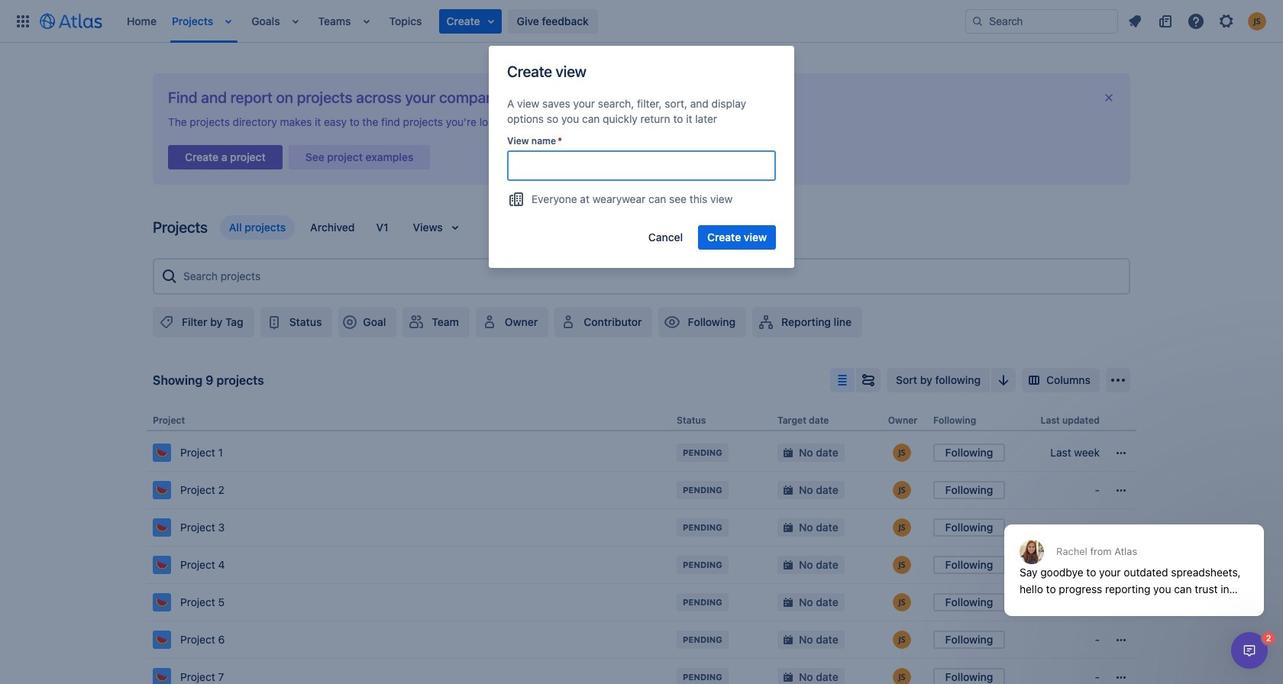 Task type: describe. For each thing, give the bounding box(es) containing it.
close banner image
[[1103, 92, 1115, 104]]

list item inside top element
[[439, 9, 502, 33]]

top element
[[9, 0, 966, 42]]

following image
[[663, 313, 682, 332]]

status image
[[265, 313, 283, 332]]

0 vertical spatial dialog
[[997, 487, 1272, 628]]

display as timeline image
[[860, 371, 878, 390]]

1 vertical spatial dialog
[[1231, 633, 1268, 669]]

search projects image
[[160, 267, 179, 286]]



Task type: locate. For each thing, give the bounding box(es) containing it.
list item
[[219, 0, 241, 42], [286, 0, 308, 42], [357, 0, 379, 42], [439, 9, 502, 33]]

dialog
[[997, 487, 1272, 628], [1231, 633, 1268, 669]]

help image
[[1187, 12, 1205, 30]]

Search field
[[966, 9, 1118, 33]]

Search projects field
[[179, 263, 1123, 290]]

search image
[[972, 15, 984, 27]]

reverse sort order image
[[995, 371, 1013, 390]]

banner
[[0, 0, 1283, 43]]

1 horizontal spatial list
[[1121, 9, 1274, 33]]

list
[[119, 0, 966, 42], [1121, 9, 1274, 33]]

0 horizontal spatial list
[[119, 0, 966, 42]]

display as list image
[[834, 371, 852, 390]]

None search field
[[966, 9, 1118, 33]]

tag image
[[157, 313, 176, 332]]

wearywear image
[[507, 190, 526, 209]]

None field
[[509, 152, 775, 180]]



Task type: vqa. For each thing, say whether or not it's contained in the screenshot.
the add files, videos, or images
no



